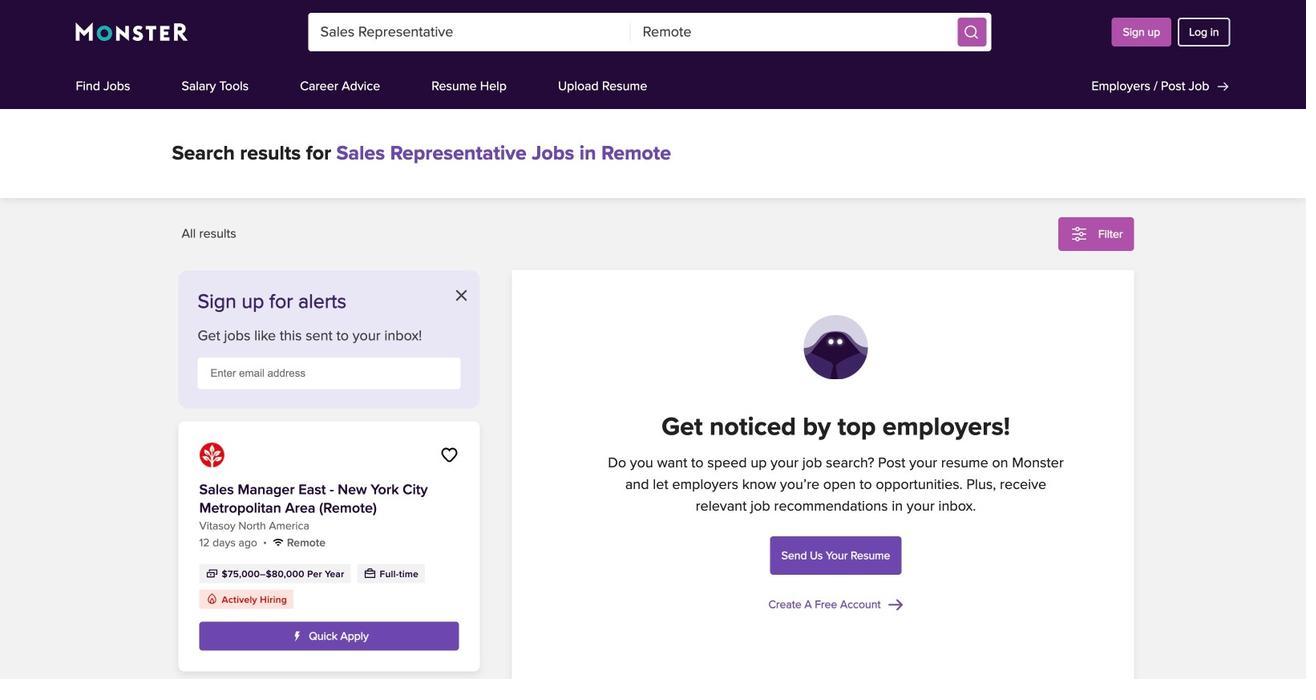Task type: locate. For each thing, give the bounding box(es) containing it.
monster image
[[76, 22, 188, 42]]

Search jobs, keywords, companies search field
[[309, 13, 631, 51]]

filter image
[[1070, 225, 1089, 244]]

email address email field
[[198, 358, 461, 390]]

search image
[[964, 24, 980, 40]]



Task type: describe. For each thing, give the bounding box(es) containing it.
sales manager east - new york city metropolitan area (remote) at vitasoy north america element
[[179, 422, 480, 672]]

vitasoy north america logo image
[[199, 442, 225, 468]]

Enter location or "remote" search field
[[631, 13, 954, 51]]

filter image
[[1070, 225, 1089, 244]]

save this job image
[[440, 446, 459, 465]]

close image
[[456, 290, 467, 301]]



Task type: vqa. For each thing, say whether or not it's contained in the screenshot.
the Close icon
yes



